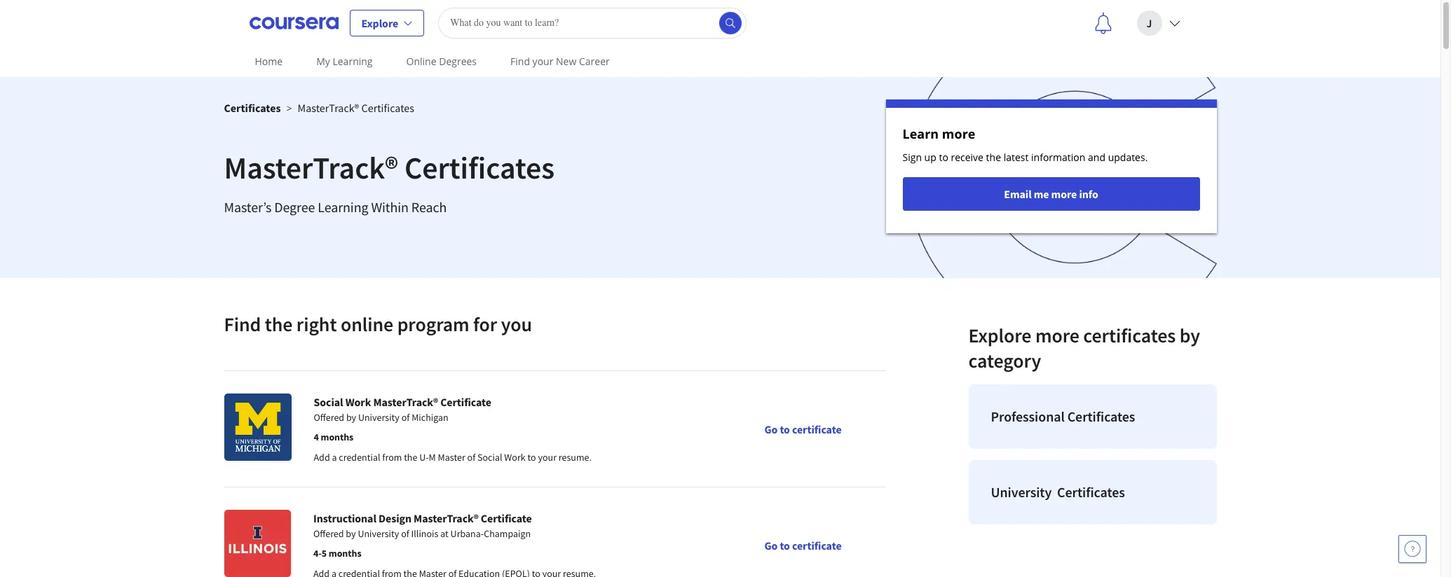 Task type: locate. For each thing, give the bounding box(es) containing it.
0 vertical spatial go to certificate
[[764, 422, 842, 436]]

certificate inside social work mastertrack® certificate offered by university of michigan 4 months
[[440, 395, 491, 409]]

my learning link
[[311, 46, 378, 77]]

the left latest
[[986, 151, 1001, 164]]

1 vertical spatial months
[[329, 548, 361, 560]]

m
[[429, 452, 436, 464]]

university of illinois at urbana-champaign image
[[224, 510, 291, 578]]

0 vertical spatial the
[[986, 151, 1001, 164]]

mastertrack® right >
[[298, 101, 359, 115]]

by right certificates
[[1180, 323, 1200, 348]]

offered inside 'instructional design mastertrack® certificate offered by university of illinois at urbana-champaign 4-5 months'
[[313, 528, 344, 541]]

by down instructional
[[346, 528, 356, 541]]

the left right
[[265, 312, 293, 337]]

explore more certificates by category
[[969, 323, 1200, 374]]

mastertrack® for work
[[373, 395, 438, 409]]

1 vertical spatial explore
[[969, 323, 1032, 348]]

months
[[321, 431, 354, 444], [329, 548, 361, 560]]

offered inside social work mastertrack® certificate offered by university of michigan 4 months
[[314, 412, 344, 424]]

university inside social work mastertrack® certificate offered by university of michigan 4 months
[[358, 412, 400, 424]]

5
[[322, 548, 327, 560]]

by inside social work mastertrack® certificate offered by university of michigan 4 months
[[346, 412, 356, 424]]

mastertrack® for >
[[298, 101, 359, 115]]

online
[[341, 312, 393, 337]]

4-
[[313, 548, 322, 560]]

mastertrack® inside 'instructional design mastertrack® certificate offered by university of illinois at urbana-champaign 4-5 months'
[[414, 512, 479, 526]]

professional
[[991, 408, 1065, 426]]

more for learn
[[942, 125, 976, 142]]

of
[[402, 412, 410, 424], [467, 452, 476, 464], [401, 528, 409, 541]]

1 vertical spatial certificate
[[792, 539, 842, 553]]

of inside 'instructional design mastertrack® certificate offered by university of illinois at urbana-champaign 4-5 months'
[[401, 528, 409, 541]]

illinois
[[411, 528, 439, 541]]

of left michigan
[[402, 412, 410, 424]]

None search field
[[438, 7, 747, 38]]

university
[[358, 412, 400, 424], [991, 484, 1052, 501], [358, 528, 399, 541]]

add a credential from the u-m master of social work to your resume.
[[314, 452, 592, 464]]

certificate up michigan
[[440, 395, 491, 409]]

learning left within
[[318, 198, 368, 216]]

right
[[296, 312, 337, 337]]

1 vertical spatial your
[[538, 452, 557, 464]]

by up credential
[[346, 412, 356, 424]]

your left the new
[[533, 55, 553, 68]]

1 horizontal spatial explore
[[969, 323, 1032, 348]]

social
[[314, 395, 343, 409], [477, 452, 502, 464]]

offered up "5"
[[313, 528, 344, 541]]

2 go to certificate from the top
[[764, 539, 842, 553]]

u-
[[419, 452, 429, 464]]

your
[[533, 55, 553, 68], [538, 452, 557, 464]]

work up credential
[[345, 395, 371, 409]]

>
[[286, 102, 292, 115]]

certificate inside 'instructional design mastertrack® certificate offered by university of illinois at urbana-champaign 4-5 months'
[[481, 512, 532, 526]]

0 vertical spatial your
[[533, 55, 553, 68]]

certificates
[[1083, 323, 1176, 348]]

more
[[942, 125, 976, 142], [1051, 187, 1077, 201], [1035, 323, 1080, 348]]

a
[[332, 452, 337, 464]]

learning
[[333, 55, 373, 68], [318, 198, 368, 216]]

1 vertical spatial the
[[265, 312, 293, 337]]

learning right my
[[333, 55, 373, 68]]

months right "5"
[[329, 548, 361, 560]]

work
[[345, 395, 371, 409], [504, 452, 526, 464]]

0 vertical spatial go
[[764, 422, 778, 436]]

of inside social work mastertrack® certificate offered by university of michigan 4 months
[[402, 412, 410, 424]]

1 certificate from the top
[[792, 422, 842, 436]]

certificate
[[792, 422, 842, 436], [792, 539, 842, 553]]

go
[[764, 422, 778, 436], [764, 539, 778, 553]]

certificates > mastertrack® certificates
[[224, 101, 414, 115]]

explore for explore
[[361, 16, 398, 30]]

instructional design mastertrack® certificate offered by university of illinois at urbana-champaign 4-5 months
[[313, 512, 532, 560]]

university inside 'instructional design mastertrack® certificate offered by university of illinois at urbana-champaign 4-5 months'
[[358, 528, 399, 541]]

mastertrack® inside social work mastertrack® certificate offered by university of michigan 4 months
[[373, 395, 438, 409]]

0 vertical spatial certificate
[[792, 422, 842, 436]]

to
[[939, 151, 948, 164], [780, 422, 790, 436], [528, 452, 536, 464], [780, 539, 790, 553]]

explore
[[361, 16, 398, 30], [969, 323, 1032, 348]]

go to certificate for instructional design mastertrack® certificate
[[764, 539, 842, 553]]

certificates
[[224, 101, 281, 115], [361, 101, 414, 115], [405, 149, 555, 187], [1068, 408, 1135, 426]]

offered
[[314, 412, 344, 424], [313, 528, 344, 541]]

explore inside explore more certificates by category
[[969, 323, 1032, 348]]

the
[[986, 151, 1001, 164], [265, 312, 293, 337], [404, 452, 417, 464]]

2 horizontal spatial the
[[986, 151, 1001, 164]]

0 horizontal spatial explore
[[361, 16, 398, 30]]

work inside social work mastertrack® certificate offered by university of michigan 4 months
[[345, 395, 371, 409]]

of for design
[[401, 528, 409, 541]]

receive
[[951, 151, 984, 164]]

career
[[579, 55, 610, 68]]

the for credential
[[404, 452, 417, 464]]

list
[[963, 379, 1222, 531]]

1 vertical spatial social
[[477, 452, 502, 464]]

What do you want to learn? text field
[[438, 7, 747, 38]]

0 vertical spatial certificate
[[440, 395, 491, 409]]

2 vertical spatial the
[[404, 452, 417, 464]]

master's
[[224, 198, 272, 216]]

certificate up champaign
[[481, 512, 532, 526]]

new
[[556, 55, 577, 68]]

mastertrack®
[[298, 101, 359, 115], [224, 149, 398, 187], [373, 395, 438, 409], [414, 512, 479, 526]]

michigan
[[412, 412, 449, 424]]

offered up 4
[[314, 412, 344, 424]]

1 vertical spatial find
[[224, 312, 261, 337]]

go to certificate
[[764, 422, 842, 436], [764, 539, 842, 553]]

learning inside 'link'
[[333, 55, 373, 68]]

certificate
[[440, 395, 491, 409], [481, 512, 532, 526]]

1 vertical spatial by
[[346, 412, 356, 424]]

j button
[[1126, 0, 1192, 45]]

information
[[1031, 151, 1086, 164]]

by inside 'instructional design mastertrack® certificate offered by university of illinois at urbana-champaign 4-5 months'
[[346, 528, 356, 541]]

your left resume.
[[538, 452, 557, 464]]

social up 4
[[314, 395, 343, 409]]

email me more info
[[1004, 187, 1098, 201]]

professional certificates link
[[969, 385, 1217, 449]]

1 horizontal spatial the
[[404, 452, 417, 464]]

urbana-
[[451, 528, 484, 541]]

1 vertical spatial go
[[764, 539, 778, 553]]

1 horizontal spatial work
[[504, 452, 526, 464]]

2 vertical spatial more
[[1035, 323, 1080, 348]]

home
[[255, 55, 283, 68]]

1 vertical spatial offered
[[313, 528, 344, 541]]

explore button
[[350, 9, 424, 36]]

0 vertical spatial learning
[[333, 55, 373, 68]]

program
[[397, 312, 469, 337]]

certificates link
[[224, 101, 281, 115]]

1 vertical spatial more
[[1051, 187, 1077, 201]]

0 horizontal spatial social
[[314, 395, 343, 409]]

1 vertical spatial university
[[991, 484, 1052, 501]]

0 vertical spatial of
[[402, 412, 410, 424]]

work left resume.
[[504, 452, 526, 464]]

2 go from the top
[[764, 539, 778, 553]]

2 vertical spatial by
[[346, 528, 356, 541]]

0 horizontal spatial find
[[224, 312, 261, 337]]

online degrees
[[406, 55, 477, 68]]

find inside "find your new career" link
[[510, 55, 530, 68]]

learn more status
[[886, 100, 1217, 233]]

mastertrack® up degree
[[224, 149, 398, 187]]

more inside button
[[1051, 187, 1077, 201]]

mastertrack® certificates
[[224, 149, 555, 187]]

1 vertical spatial go to certificate
[[764, 539, 842, 553]]

university for instructional design mastertrack® certificate
[[358, 528, 399, 541]]

online
[[406, 55, 436, 68]]

0 vertical spatial work
[[345, 395, 371, 409]]

explore inside dropdown button
[[361, 16, 398, 30]]

months inside 'instructional design mastertrack® certificate offered by university of illinois at urbana-champaign 4-5 months'
[[329, 548, 361, 560]]

you
[[501, 312, 532, 337]]

help center image
[[1404, 541, 1421, 558]]

1 go to certificate from the top
[[764, 422, 842, 436]]

email
[[1004, 187, 1032, 201]]

1 horizontal spatial social
[[477, 452, 502, 464]]

0 vertical spatial offered
[[314, 412, 344, 424]]

2 vertical spatial university
[[358, 528, 399, 541]]

mastertrack® up at
[[414, 512, 479, 526]]

more inside explore more certificates by category
[[1035, 323, 1080, 348]]

find
[[510, 55, 530, 68], [224, 312, 261, 337]]

0 vertical spatial social
[[314, 395, 343, 409]]

info
[[1079, 187, 1098, 201]]

0 vertical spatial more
[[942, 125, 976, 142]]

social right master in the bottom of the page
[[477, 452, 502, 464]]

1 horizontal spatial find
[[510, 55, 530, 68]]

go for social work mastertrack® certificate
[[764, 422, 778, 436]]

1 go from the top
[[764, 422, 778, 436]]

2 vertical spatial of
[[401, 528, 409, 541]]

0 vertical spatial months
[[321, 431, 354, 444]]

2 certificate from the top
[[792, 539, 842, 553]]

0 horizontal spatial work
[[345, 395, 371, 409]]

0 vertical spatial find
[[510, 55, 530, 68]]

mastertrack® up michigan
[[373, 395, 438, 409]]

the inside learn more status
[[986, 151, 1001, 164]]

1 vertical spatial certificate
[[481, 512, 532, 526]]

0 vertical spatial university
[[358, 412, 400, 424]]

0 vertical spatial explore
[[361, 16, 398, 30]]

find your new career
[[510, 55, 610, 68]]

0 horizontal spatial the
[[265, 312, 293, 337]]

by
[[1180, 323, 1200, 348], [346, 412, 356, 424], [346, 528, 356, 541]]

find for find your new career
[[510, 55, 530, 68]]

coursera image
[[249, 12, 338, 34]]

0 vertical spatial by
[[1180, 323, 1200, 348]]

of down 'design'
[[401, 528, 409, 541]]

of right master in the bottom of the page
[[467, 452, 476, 464]]

months up the a
[[321, 431, 354, 444]]

the left u-
[[404, 452, 417, 464]]



Task type: describe. For each thing, give the bounding box(es) containing it.
1 vertical spatial work
[[504, 452, 526, 464]]

find the right online program for you
[[224, 312, 532, 337]]

offered for social
[[314, 412, 344, 424]]

list containing professional certificates
[[963, 379, 1222, 531]]

and
[[1088, 151, 1106, 164]]

professional certificates
[[991, 408, 1135, 426]]

at
[[440, 528, 449, 541]]

more for explore
[[1035, 323, 1080, 348]]

social inside social work mastertrack® certificate offered by university of michigan 4 months
[[314, 395, 343, 409]]

go to certificate for social work mastertrack® certificate
[[764, 422, 842, 436]]

degree
[[274, 198, 315, 216]]

for
[[473, 312, 497, 337]]

from
[[382, 452, 402, 464]]

category
[[969, 348, 1041, 374]]

instructional
[[313, 512, 376, 526]]

by inside explore more certificates by category
[[1180, 323, 1200, 348]]

offered for instructional
[[313, 528, 344, 541]]

sign up to receive the latest information and updates.
[[903, 151, 1148, 164]]

social work mastertrack® certificate offered by university of michigan 4 months
[[314, 395, 491, 444]]

mastertrack® certificates link
[[298, 101, 414, 115]]

learn
[[903, 125, 939, 142]]

explore for explore more certificates by category
[[969, 323, 1032, 348]]

university of michigan image
[[224, 394, 291, 461]]

university  certificates
[[991, 484, 1125, 501]]

find for find the right online program for you
[[224, 312, 261, 337]]

go for instructional design mastertrack® certificate
[[764, 539, 778, 553]]

me
[[1034, 187, 1049, 201]]

certificates inside professional certificates link
[[1068, 408, 1135, 426]]

months inside social work mastertrack® certificate offered by university of michigan 4 months
[[321, 431, 354, 444]]

add
[[314, 452, 330, 464]]

my learning
[[316, 55, 373, 68]]

sign
[[903, 151, 922, 164]]

certificate for instructional design mastertrack® certificate
[[481, 512, 532, 526]]

my
[[316, 55, 330, 68]]

by for instructional design mastertrack® certificate
[[346, 528, 356, 541]]

of for work
[[402, 412, 410, 424]]

reach
[[411, 198, 447, 216]]

master's degree learning within reach
[[224, 198, 447, 216]]

coursera banner logo image
[[908, 77, 1217, 278]]

credential
[[339, 452, 380, 464]]

your inside "find your new career" link
[[533, 55, 553, 68]]

latest
[[1004, 151, 1029, 164]]

online degrees link
[[401, 46, 482, 77]]

mastertrack® for design
[[414, 512, 479, 526]]

4
[[314, 431, 319, 444]]

within
[[371, 198, 409, 216]]

design
[[379, 512, 412, 526]]

certificate for instructional design mastertrack® certificate
[[792, 539, 842, 553]]

1 vertical spatial learning
[[318, 198, 368, 216]]

university  certificates link
[[969, 461, 1217, 525]]

to inside learn more status
[[939, 151, 948, 164]]

certificate for social work mastertrack® certificate
[[440, 395, 491, 409]]

email me more info button
[[903, 177, 1200, 211]]

university for social work mastertrack® certificate
[[358, 412, 400, 424]]

1 vertical spatial of
[[467, 452, 476, 464]]

master
[[438, 452, 465, 464]]

the for to
[[986, 151, 1001, 164]]

j
[[1147, 16, 1152, 30]]

learn more
[[903, 125, 976, 142]]

certificate for social work mastertrack® certificate
[[792, 422, 842, 436]]

updates.
[[1108, 151, 1148, 164]]

up
[[924, 151, 937, 164]]

degrees
[[439, 55, 477, 68]]

by for social work mastertrack® certificate
[[346, 412, 356, 424]]

find your new career link
[[505, 46, 615, 77]]

champaign
[[484, 528, 531, 541]]

resume.
[[559, 452, 592, 464]]

home link
[[249, 46, 288, 77]]



Task type: vqa. For each thing, say whether or not it's contained in the screenshot.
coursework
no



